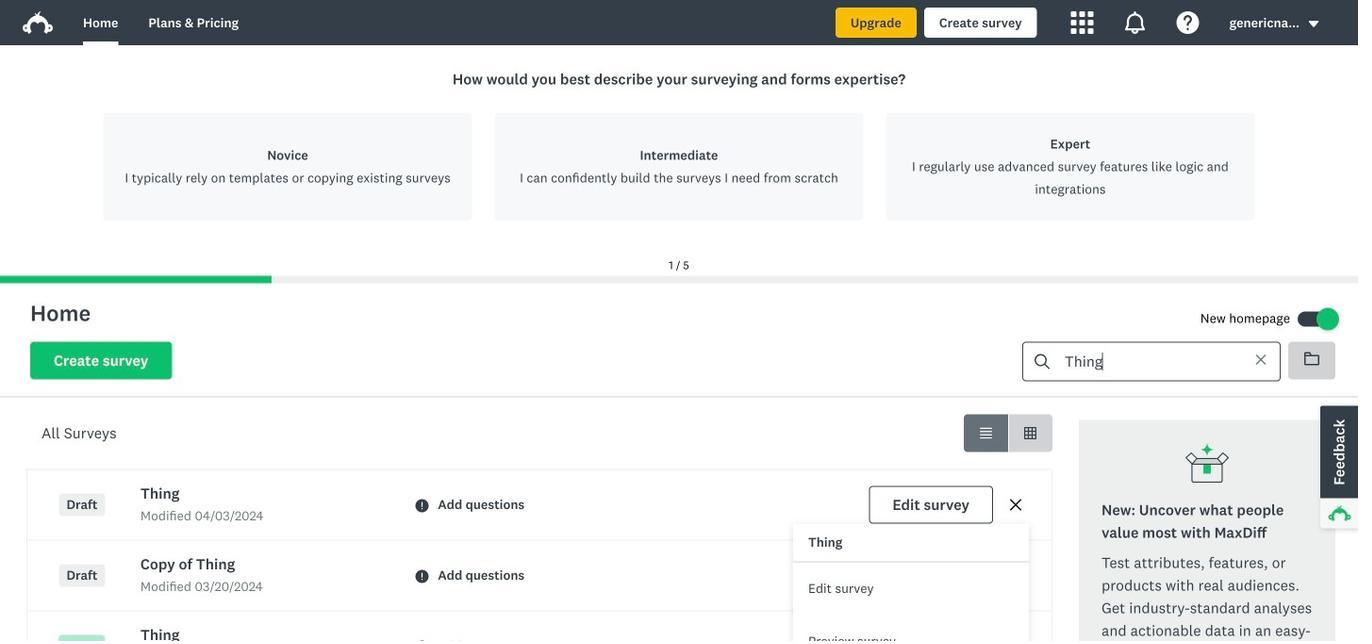 Task type: describe. For each thing, give the bounding box(es) containing it.
2 brand logo image from the top
[[23, 11, 53, 34]]

help icon image
[[1177, 11, 1200, 34]]

2 warning image from the top
[[415, 570, 429, 583]]

search image
[[1035, 354, 1050, 369]]



Task type: vqa. For each thing, say whether or not it's contained in the screenshot.
second products icon
no



Task type: locate. For each thing, give the bounding box(es) containing it.
brand logo image
[[23, 8, 53, 38], [23, 11, 53, 34]]

2 folders image from the top
[[1305, 352, 1320, 366]]

search image
[[1035, 354, 1050, 369]]

0 vertical spatial warning image
[[415, 499, 429, 513]]

warning image
[[415, 499, 429, 513], [415, 570, 429, 583]]

Search text field
[[1050, 343, 1239, 381]]

1 vertical spatial warning image
[[415, 570, 429, 583]]

clear search image
[[1255, 353, 1268, 366], [1256, 355, 1266, 365]]

1 folders image from the top
[[1305, 351, 1320, 366]]

1 warning image from the top
[[415, 499, 429, 513]]

close menu image
[[1008, 498, 1023, 513], [1010, 500, 1022, 511]]

group
[[964, 415, 1053, 452]]

folders image
[[1305, 351, 1320, 366], [1305, 352, 1320, 366]]

products icon image
[[1071, 11, 1094, 34], [1071, 11, 1094, 34]]

dropdown arrow icon image
[[1307, 17, 1321, 31], [1309, 21, 1319, 27]]

menu
[[793, 524, 1029, 641]]

max diff icon image
[[1185, 443, 1230, 488]]

dialog
[[0, 45, 1358, 283]]

notification center icon image
[[1124, 11, 1147, 34]]

1 brand logo image from the top
[[23, 8, 53, 38]]



